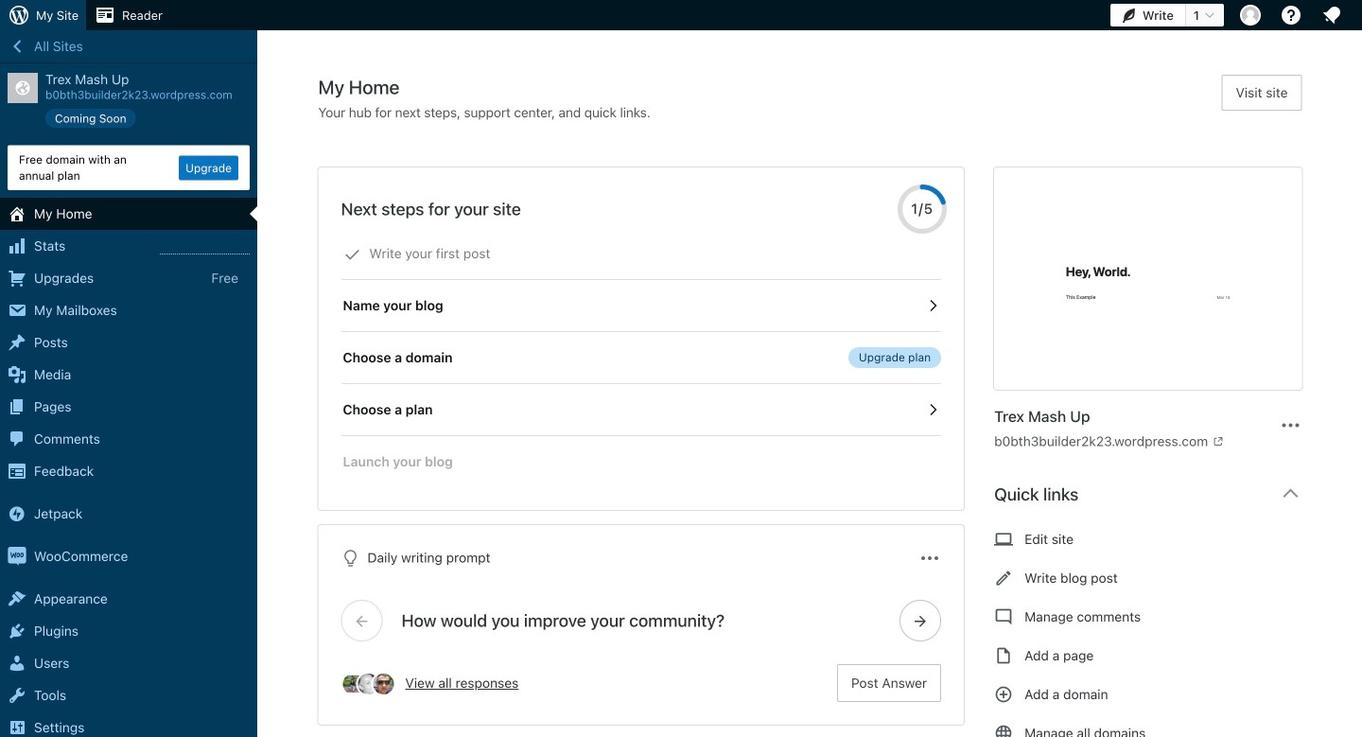 Task type: describe. For each thing, give the bounding box(es) containing it.
my profile image
[[1241, 5, 1261, 26]]

show previous prompt image
[[353, 612, 370, 629]]

2 img image from the top
[[8, 547, 26, 566]]

show next prompt image
[[912, 612, 929, 629]]

mode_comment image
[[995, 606, 1014, 628]]

more options for site trex mash up image
[[1280, 414, 1303, 437]]

1 answered users image from the left
[[341, 672, 366, 696]]

launchpad checklist element
[[341, 228, 942, 487]]

laptop image
[[995, 528, 1014, 551]]



Task type: locate. For each thing, give the bounding box(es) containing it.
task complete image
[[344, 246, 361, 263]]

2 answered users image from the left
[[356, 672, 381, 696]]

img image
[[8, 504, 26, 523], [8, 547, 26, 566]]

1 img image from the top
[[8, 504, 26, 523]]

task enabled image
[[925, 297, 942, 314]]

answered users image
[[341, 672, 366, 696], [356, 672, 381, 696]]

main content
[[318, 75, 1318, 737]]

answered users image left answered users image
[[341, 672, 366, 696]]

toggle menu image
[[919, 547, 942, 570]]

progress bar
[[898, 185, 947, 234]]

insert_drive_file image
[[995, 644, 1014, 667]]

highest hourly views 0 image
[[160, 242, 250, 255]]

answered users image down show previous prompt icon
[[356, 672, 381, 696]]

task enabled image
[[925, 401, 942, 418]]

1 vertical spatial img image
[[8, 547, 26, 566]]

answered users image
[[371, 672, 396, 696]]

0 vertical spatial img image
[[8, 504, 26, 523]]

manage your notifications image
[[1321, 4, 1344, 26]]

edit image
[[995, 567, 1014, 590]]

help image
[[1280, 4, 1303, 26]]



Task type: vqa. For each thing, say whether or not it's contained in the screenshot.
News in WordPress.com News Ben Sailer · en.blog.wordpress.com · Nov 30, 2023
no



